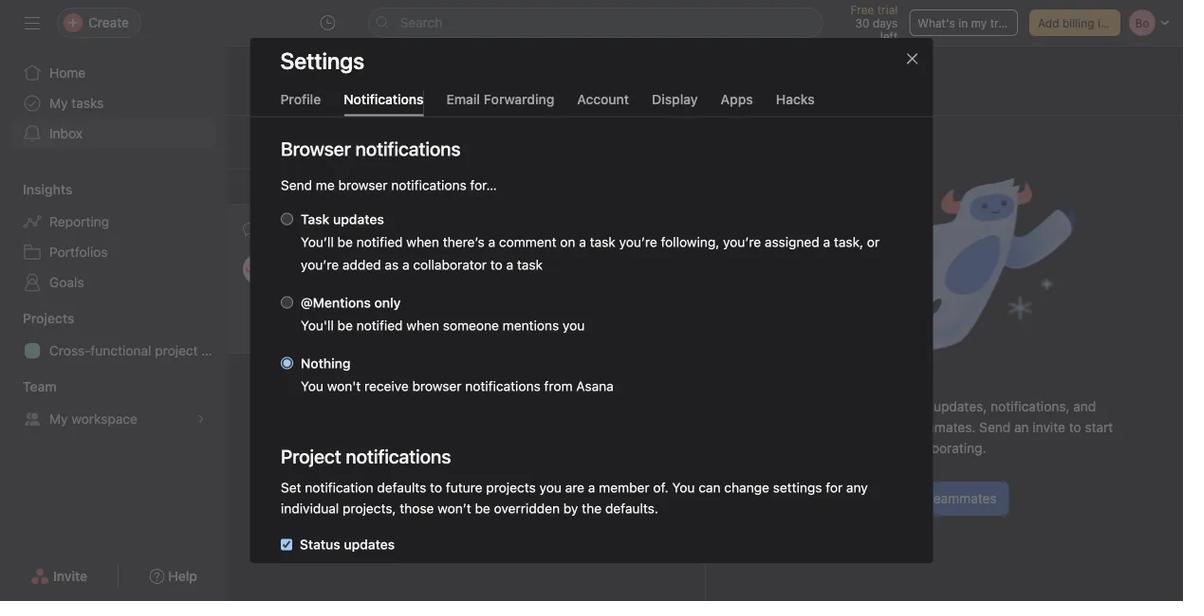 Task type: locate. For each thing, give the bounding box(es) containing it.
notified inside task updates you'll be notified when there's a comment on a task you're following, you're assigned a task, or you're added as a collaborator to a task
[[356, 235, 403, 251]]

my inside my tasks link
[[49, 95, 68, 111]]

get
[[402, 281, 422, 297], [910, 399, 931, 415]]

only
[[374, 296, 401, 311]]

1 horizontal spatial invite
[[1033, 420, 1066, 436]]

an inside inbox is where you get updates, notifications, and messages from your teammates. send an invite to start collaborating.
[[1015, 420, 1030, 436]]

on
[[560, 235, 575, 251]]

0 vertical spatial my
[[49, 95, 68, 111]]

task
[[590, 235, 615, 251], [517, 258, 543, 273]]

a inside set notification defaults to future projects you are a member of. you can change settings for any individual projects, those won't be overridden by the defaults.
[[588, 481, 595, 496]]

0 vertical spatial task
[[590, 235, 615, 251]]

nothing you won't receive browser notifications from asana
[[300, 356, 614, 395]]

teams element
[[0, 370, 228, 439]]

messages
[[415, 90, 478, 105]]

1 horizontal spatial is
[[830, 399, 840, 415]]

notifications, inside inbox is where you get updates, notifications, and messages from your teammates. send an invite to start collaborating.
[[991, 399, 1070, 415]]

send message button
[[251, 129, 361, 156]]

browser
[[338, 178, 387, 194], [412, 379, 461, 395]]

when up collaborator
[[406, 235, 439, 251]]

0 vertical spatial messages
[[592, 281, 654, 297]]

updates right task
[[333, 212, 384, 228]]

you right of.
[[672, 481, 695, 496]]

2 vertical spatial notifications
[[465, 379, 540, 395]]

0 horizontal spatial where
[[335, 281, 373, 297]]

0 horizontal spatial you're
[[300, 258, 339, 273]]

1 vertical spatial notifications
[[318, 364, 387, 377]]

functional
[[91, 343, 151, 359]]

to
[[490, 258, 502, 273], [481, 302, 493, 318], [1070, 420, 1082, 436], [430, 481, 442, 496]]

2 vertical spatial be
[[475, 502, 490, 517]]

archive for archive all notifications
[[258, 364, 300, 377]]

info
[[1098, 16, 1118, 29]]

1 vertical spatial is
[[830, 399, 840, 415]]

0 vertical spatial updates
[[333, 212, 384, 228]]

insights button
[[0, 180, 72, 199]]

2 horizontal spatial from
[[842, 420, 870, 436]]

you're down you'll
[[300, 258, 339, 273]]

notification
[[305, 481, 373, 496]]

1 horizontal spatial archive
[[321, 90, 368, 105]]

by
[[563, 502, 578, 517]]

plan
[[202, 343, 228, 359]]

1 vertical spatial my
[[49, 412, 68, 427]]

you're left following,
[[619, 235, 657, 251]]

inbox down the yeti
[[285, 281, 318, 297]]

inbox inside inbox is where you get updates, notifications, and messages from your teammates. send an invite to start collaborating.
[[793, 399, 827, 415]]

1 vertical spatial task
[[517, 258, 543, 273]]

apps
[[721, 91, 754, 107]]

cross-functional project plan
[[49, 343, 228, 359]]

1 vertical spatial and
[[1074, 399, 1097, 415]]

projects
[[486, 481, 536, 496]]

teamwork
[[266, 221, 338, 239]]

1 vertical spatial when
[[406, 318, 439, 334]]

0 horizontal spatial invite
[[444, 302, 477, 318]]

be for you'll
[[337, 318, 353, 334]]

send down profile button
[[274, 136, 302, 149]]

my workspace
[[49, 412, 138, 427]]

email
[[447, 91, 480, 107]]

change
[[724, 481, 769, 496]]

0 vertical spatial notifications
[[391, 178, 466, 194]]

a right "are"
[[588, 481, 595, 496]]

when inside @mentions only you'll be notified when someone mentions you
[[406, 318, 439, 334]]

notified inside @mentions only you'll be notified when someone mentions you
[[356, 318, 403, 334]]

you inside @mentions only you'll be notified when someone mentions you
[[562, 318, 585, 334]]

1 horizontal spatial your
[[874, 420, 901, 436]]

an inside the yeti inbox is where you get updates, notifications, and messages from your teammates. send an invite to start collaborating. 5 minutes ago
[[426, 302, 441, 318]]

is up the you'll
[[322, 281, 332, 297]]

you're left assigned
[[723, 235, 761, 251]]

0 horizontal spatial you
[[300, 379, 323, 395]]

be down '@mentions'
[[337, 318, 353, 334]]

1 horizontal spatial notifications,
[[991, 399, 1070, 415]]

1 horizontal spatial invite
[[893, 491, 926, 507]]

0 vertical spatial your
[[285, 302, 312, 318]]

0 horizontal spatial and
[[566, 281, 588, 297]]

inbox inside global element
[[49, 126, 83, 141]]

ago
[[341, 323, 361, 336]]

1 vertical spatial teammates.
[[904, 420, 976, 436]]

days
[[873, 16, 898, 29]]

notifications up work happen!
[[391, 178, 466, 194]]

my workspace link
[[11, 404, 216, 435]]

0 horizontal spatial notifications,
[[483, 281, 562, 297]]

from down following,
[[657, 281, 686, 297]]

your up invite teammates
[[874, 420, 901, 436]]

your
[[285, 302, 312, 318], [874, 420, 901, 436]]

2 when from the top
[[406, 318, 439, 334]]

free trial 30 days left
[[851, 3, 898, 43]]

notified for only
[[356, 318, 403, 334]]

0 vertical spatial start
[[497, 302, 525, 318]]

1 horizontal spatial collaborating.
[[903, 441, 987, 457]]

1 horizontal spatial an
[[1015, 420, 1030, 436]]

projects button
[[0, 309, 74, 328]]

or
[[867, 235, 880, 251]]

2 my from the top
[[49, 412, 68, 427]]

display
[[652, 91, 698, 107]]

is up for
[[830, 399, 840, 415]]

2 notified from the top
[[356, 318, 403, 334]]

0 horizontal spatial messages
[[592, 281, 654, 297]]

project notifications
[[281, 446, 451, 468]]

when
[[406, 235, 439, 251], [406, 318, 439, 334]]

you'll
[[300, 235, 333, 251]]

0 vertical spatial where
[[335, 281, 373, 297]]

archive for archive
[[321, 90, 368, 105]]

0 vertical spatial invite
[[893, 491, 926, 507]]

1 horizontal spatial browser
[[412, 379, 461, 395]]

you down all
[[300, 379, 323, 395]]

teammates. up ago in the left bottom of the page
[[315, 302, 387, 318]]

0 vertical spatial and
[[566, 281, 588, 297]]

where down added
[[335, 281, 373, 297]]

0 horizontal spatial browser
[[338, 178, 387, 194]]

is inside the yeti inbox is where you get updates, notifications, and messages from your teammates. send an invite to start collaborating. 5 minutes ago
[[322, 281, 332, 297]]

archive inside archive all notifications button
[[258, 364, 300, 377]]

where inside inbox is where you get updates, notifications, and messages from your teammates. send an invite to start collaborating.
[[844, 399, 881, 415]]

when left the someone
[[406, 318, 439, 334]]

0 horizontal spatial is
[[322, 281, 332, 297]]

1 horizontal spatial you
[[672, 481, 695, 496]]

30
[[856, 16, 870, 29]]

1 horizontal spatial messages
[[776, 420, 838, 436]]

1 vertical spatial get
[[910, 399, 931, 415]]

a right there's
[[488, 235, 495, 251]]

0 vertical spatial is
[[322, 281, 332, 297]]

0 horizontal spatial your
[[285, 302, 312, 318]]

1 vertical spatial where
[[844, 399, 881, 415]]

your inside the yeti inbox is where you get updates, notifications, and messages from your teammates. send an invite to start collaborating. 5 minutes ago
[[285, 302, 312, 318]]

send up "teammates"
[[980, 420, 1011, 436]]

archive left all
[[258, 364, 300, 377]]

updates, up "teammates"
[[934, 399, 988, 415]]

you inside set notification defaults to future projects you are a member of. you can change settings for any individual projects, those won't be overridden by the defaults.
[[539, 481, 561, 496]]

1 vertical spatial browser
[[412, 379, 461, 395]]

an
[[426, 302, 441, 318], [1015, 420, 1030, 436]]

projects element
[[0, 302, 228, 370]]

teammates.
[[315, 302, 387, 318], [904, 420, 976, 436]]

invite
[[893, 491, 926, 507], [53, 569, 88, 585]]

browser right receive in the left bottom of the page
[[412, 379, 461, 395]]

profile
[[281, 91, 321, 107]]

status updates
[[300, 538, 395, 553]]

notifications down mentions at bottom
[[465, 379, 540, 395]]

inbox up settings
[[793, 399, 827, 415]]

1 horizontal spatial task
[[590, 235, 615, 251]]

be right you'll
[[337, 235, 353, 251]]

what's in my trial?
[[918, 16, 1017, 29]]

where
[[335, 281, 373, 297], [844, 399, 881, 415]]

1 vertical spatial notified
[[356, 318, 403, 334]]

1 vertical spatial updates
[[344, 538, 395, 553]]

task right on
[[590, 235, 615, 251]]

inbox down my tasks
[[49, 126, 83, 141]]

notifications
[[391, 178, 466, 194], [318, 364, 387, 377], [465, 379, 540, 395]]

invite for invite
[[53, 569, 88, 585]]

0 horizontal spatial invite
[[53, 569, 88, 585]]

a right on
[[579, 235, 586, 251]]

your up 5
[[285, 302, 312, 318]]

send inside the yeti inbox is where you get updates, notifications, and messages from your teammates. send an invite to start collaborating. 5 minutes ago
[[391, 302, 422, 318]]

apps button
[[721, 91, 754, 116]]

0 horizontal spatial task
[[517, 258, 543, 273]]

0 vertical spatial when
[[406, 235, 439, 251]]

0 vertical spatial notifications,
[[483, 281, 562, 297]]

1 vertical spatial your
[[874, 420, 901, 436]]

1 horizontal spatial get
[[910, 399, 931, 415]]

0 horizontal spatial archive
[[258, 364, 300, 377]]

1 horizontal spatial start
[[1085, 420, 1114, 436]]

0 vertical spatial archive
[[321, 90, 368, 105]]

and
[[566, 281, 588, 297], [1074, 399, 1097, 415]]

be inside @mentions only you'll be notified when someone mentions you
[[337, 318, 353, 334]]

2 vertical spatial from
[[842, 420, 870, 436]]

makes
[[342, 221, 388, 239]]

my inside my workspace link
[[49, 412, 68, 427]]

notified up as
[[356, 235, 403, 251]]

updates for status
[[344, 538, 395, 553]]

0 vertical spatial invite
[[444, 302, 477, 318]]

teammates. inside the yeti inbox is where you get updates, notifications, and messages from your teammates. send an invite to start collaborating. 5 minutes ago
[[315, 302, 387, 318]]

updates inside task updates you'll be notified when there's a comment on a task you're following, you're assigned a task, or you're added as a collaborator to a task
[[333, 212, 384, 228]]

browser inside nothing you won't receive browser notifications from asana
[[412, 379, 461, 395]]

notifications
[[344, 91, 424, 107]]

1 horizontal spatial updates,
[[934, 399, 988, 415]]

1 vertical spatial you
[[672, 481, 695, 496]]

a
[[488, 235, 495, 251], [579, 235, 586, 251], [823, 235, 830, 251], [402, 258, 409, 273], [506, 258, 513, 273], [588, 481, 595, 496]]

invite for invite teammates
[[893, 491, 926, 507]]

0 horizontal spatial start
[[497, 302, 525, 318]]

0 horizontal spatial collaborating.
[[529, 302, 612, 318]]

1 vertical spatial be
[[337, 318, 353, 334]]

teammates. up invite teammates
[[904, 420, 976, 436]]

get inside inbox is where you get updates, notifications, and messages from your teammates. send an invite to start collaborating.
[[910, 399, 931, 415]]

my down "team"
[[49, 412, 68, 427]]

1 vertical spatial notifications,
[[991, 399, 1070, 415]]

None radio
[[281, 358, 293, 370]]

0 vertical spatial you
[[300, 379, 323, 395]]

updates down projects,
[[344, 538, 395, 553]]

collaborating. inside the yeti inbox is where you get updates, notifications, and messages from your teammates. send an invite to start collaborating. 5 minutes ago
[[529, 302, 612, 318]]

messages
[[592, 281, 654, 297], [776, 420, 838, 436]]

be inside task updates you'll be notified when there's a comment on a task you're following, you're assigned a task, or you're added as a collaborator to a task
[[337, 235, 353, 251]]

status
[[300, 538, 340, 553]]

as
[[384, 258, 398, 273]]

trial?
[[991, 16, 1017, 29]]

task down comment
[[517, 258, 543, 273]]

my for my workspace
[[49, 412, 68, 427]]

when inside task updates you'll be notified when there's a comment on a task you're following, you're assigned a task, or you're added as a collaborator to a task
[[406, 235, 439, 251]]

0 horizontal spatial from
[[544, 379, 572, 395]]

1 vertical spatial invite
[[1033, 420, 1066, 436]]

collaborating. up mentions at bottom
[[529, 302, 612, 318]]

collaborating. up invite teammates
[[903, 441, 987, 457]]

notifications up won't
[[318, 364, 387, 377]]

1 vertical spatial collaborating.
[[903, 441, 987, 457]]

archive down settings
[[321, 90, 368, 105]]

from left asana
[[544, 379, 572, 395]]

me
[[316, 178, 334, 194]]

0 vertical spatial updates,
[[426, 281, 479, 297]]

0 vertical spatial collaborating.
[[529, 302, 612, 318]]

1 vertical spatial invite
[[53, 569, 88, 585]]

0 vertical spatial from
[[657, 281, 686, 297]]

my
[[49, 95, 68, 111], [49, 412, 68, 427]]

0 vertical spatial notified
[[356, 235, 403, 251]]

minutes
[[295, 323, 338, 336]]

a down comment
[[506, 258, 513, 273]]

where inside the yeti inbox is where you get updates, notifications, and messages from your teammates. send an invite to start collaborating. 5 minutes ago
[[335, 281, 373, 297]]

send down as
[[391, 302, 422, 318]]

1 horizontal spatial where
[[844, 399, 881, 415]]

inbox up "activity"
[[251, 58, 297, 80]]

inbox is where you get updates, notifications, and messages from your teammates. send an invite to start collaborating.
[[776, 399, 1114, 457]]

1 vertical spatial an
[[1015, 420, 1030, 436]]

messages up settings
[[776, 420, 838, 436]]

in
[[959, 16, 968, 29]]

messages down task updates you'll be notified when there's a comment on a task you're following, you're assigned a task, or you're added as a collaborator to a task
[[592, 281, 654, 297]]

1 vertical spatial from
[[544, 379, 572, 395]]

None radio
[[281, 214, 293, 226], [281, 297, 293, 309], [281, 214, 293, 226], [281, 297, 293, 309]]

browser down browser notifications
[[338, 178, 387, 194]]

1 vertical spatial start
[[1085, 420, 1114, 436]]

browser notifications
[[281, 138, 461, 160]]

won't
[[437, 502, 471, 517]]

work happen!
[[392, 221, 488, 239]]

notified down only
[[356, 318, 403, 334]]

start
[[497, 302, 525, 318], [1085, 420, 1114, 436]]

you'll
[[300, 318, 333, 334]]

be down 'future'
[[475, 502, 490, 517]]

where up any
[[844, 399, 881, 415]]

0 horizontal spatial teammates.
[[315, 302, 387, 318]]

be inside set notification defaults to future projects you are a member of. you can change settings for any individual projects, those won't be overridden by the defaults.
[[475, 502, 490, 517]]

from up any
[[842, 420, 870, 436]]

task
[[300, 212, 329, 228]]

updates, down collaborator
[[426, 281, 479, 297]]

notifications inside button
[[318, 364, 387, 377]]

1 my from the top
[[49, 95, 68, 111]]

1 horizontal spatial from
[[657, 281, 686, 297]]

0 vertical spatial an
[[426, 302, 441, 318]]

inbox inside the yeti inbox is where you get updates, notifications, and messages from your teammates. send an invite to start collaborating. 5 minutes ago
[[285, 281, 318, 297]]

1 vertical spatial messages
[[776, 420, 838, 436]]

0 horizontal spatial updates,
[[426, 281, 479, 297]]

1 horizontal spatial teammates.
[[904, 420, 976, 436]]

add
[[1039, 16, 1060, 29]]

0 horizontal spatial get
[[402, 281, 422, 297]]

my
[[972, 16, 988, 29]]

1 horizontal spatial and
[[1074, 399, 1097, 415]]

0 vertical spatial teammates.
[[315, 302, 387, 318]]

messages i've sent
[[415, 90, 535, 105]]

portfolios
[[49, 244, 108, 260]]

1 vertical spatial updates,
[[934, 399, 988, 415]]

teammates. inside inbox is where you get updates, notifications, and messages from your teammates. send an invite to start collaborating.
[[904, 420, 976, 436]]

updates,
[[426, 281, 479, 297], [934, 399, 988, 415]]

0 horizontal spatial an
[[426, 302, 441, 318]]

1 vertical spatial archive
[[258, 364, 300, 377]]

0 vertical spatial get
[[402, 281, 422, 297]]

1 when from the top
[[406, 235, 439, 251]]

0 vertical spatial be
[[337, 235, 353, 251]]

1 notified from the top
[[356, 235, 403, 251]]

home link
[[11, 58, 216, 88]]

and inside the yeti inbox is where you get updates, notifications, and messages from your teammates. send an invite to start collaborating. 5 minutes ago
[[566, 281, 588, 297]]

my left the tasks at the left
[[49, 95, 68, 111]]

overridden
[[494, 502, 560, 517]]

be
[[337, 235, 353, 251], [337, 318, 353, 334], [475, 502, 490, 517]]



Task type: describe. For each thing, give the bounding box(es) containing it.
profile button
[[281, 91, 321, 116]]

team
[[23, 379, 57, 395]]

my tasks link
[[11, 88, 216, 119]]

notifications button
[[344, 91, 424, 116]]

you inside set notification defaults to future projects you are a member of. you can change settings for any individual projects, those won't be overridden by the defaults.
[[672, 481, 695, 496]]

of.
[[653, 481, 669, 496]]

forwarding
[[484, 91, 555, 107]]

today
[[251, 179, 287, 195]]

insights element
[[0, 173, 228, 302]]

invite inside inbox is where you get updates, notifications, and messages from your teammates. send an invite to start collaborating.
[[1033, 420, 1066, 436]]

send me browser notifications for…
[[281, 178, 497, 194]]

you inside nothing you won't receive browser notifications from asana
[[300, 379, 323, 395]]

task,
[[834, 235, 864, 251]]

defaults
[[377, 481, 426, 496]]

those
[[399, 502, 434, 517]]

when for someone
[[406, 318, 439, 334]]

and inside inbox is where you get updates, notifications, and messages from your teammates. send an invite to start collaborating.
[[1074, 399, 1097, 415]]

hacks button
[[776, 91, 815, 116]]

@mentions
[[300, 296, 371, 311]]

send inside button
[[274, 136, 302, 149]]

search list box
[[368, 8, 824, 38]]

archive all notifications button
[[228, 354, 705, 386]]

the
[[582, 502, 602, 517]]

add billing info button
[[1030, 9, 1121, 36]]

any
[[846, 481, 868, 496]]

are
[[565, 481, 584, 496]]

i've
[[481, 90, 504, 105]]

messages inside inbox is where you get updates, notifications, and messages from your teammates. send an invite to start collaborating.
[[776, 420, 838, 436]]

my tasks
[[49, 95, 104, 111]]

portfolios link
[[11, 237, 216, 268]]

invite button
[[18, 560, 100, 594]]

send message
[[274, 136, 353, 149]]

to inside inbox is where you get updates, notifications, and messages from your teammates. send an invite to start collaborating.
[[1070, 420, 1082, 436]]

start inside inbox is where you get updates, notifications, and messages from your teammates. send an invite to start collaborating.
[[1085, 420, 1114, 436]]

hacks
[[776, 91, 815, 107]]

to inside the yeti inbox is where you get updates, notifications, and messages from your teammates. send an invite to start collaborating. 5 minutes ago
[[481, 302, 493, 318]]

email forwarding button
[[447, 91, 555, 116]]

asana
[[576, 379, 614, 395]]

nothing
[[300, 356, 350, 372]]

individual
[[281, 502, 339, 517]]

send left 'me'
[[281, 178, 312, 194]]

notifications inside nothing you won't receive browser notifications from asana
[[465, 379, 540, 395]]

hide sidebar image
[[25, 15, 40, 30]]

display button
[[652, 91, 698, 116]]

from inside nothing you won't receive browser notifications from asana
[[544, 379, 572, 395]]

from inside the yeti inbox is where you get updates, notifications, and messages from your teammates. send an invite to start collaborating. 5 minutes ago
[[657, 281, 686, 297]]

for
[[826, 481, 843, 496]]

settings
[[281, 47, 365, 74]]

left
[[881, 29, 898, 43]]

reporting link
[[11, 207, 216, 237]]

2 horizontal spatial you're
[[723, 235, 761, 251]]

project
[[155, 343, 198, 359]]

cross-
[[49, 343, 91, 359]]

1 horizontal spatial you're
[[619, 235, 657, 251]]

updates, inside inbox is where you get updates, notifications, and messages from your teammates. send an invite to start collaborating.
[[934, 399, 988, 415]]

close image
[[905, 51, 920, 66]]

comment
[[499, 235, 556, 251]]

trial
[[878, 3, 898, 16]]

a right as
[[402, 258, 409, 273]]

inbox link
[[11, 119, 216, 149]]

archive link
[[321, 90, 368, 115]]

member
[[599, 481, 649, 496]]

there's
[[443, 235, 484, 251]]

be for you'll
[[337, 235, 353, 251]]

messages inside the yeti inbox is where you get updates, notifications, and messages from your teammates. send an invite to start collaborating. 5 minutes ago
[[592, 281, 654, 297]]

collaborator
[[413, 258, 487, 273]]

insights
[[23, 182, 72, 197]]

Status updates checkbox
[[281, 540, 292, 552]]

email forwarding
[[447, 91, 555, 107]]

to inside task updates you'll be notified when there's a comment on a task you're following, you're assigned a task, or you're added as a collaborator to a task
[[490, 258, 502, 273]]

what's in my trial? button
[[910, 9, 1019, 36]]

updates for task
[[333, 212, 384, 228]]

message
[[305, 136, 353, 149]]

projects
[[23, 311, 74, 327]]

all
[[303, 364, 315, 377]]

invite inside the yeti inbox is where you get updates, notifications, and messages from your teammates. send an invite to start collaborating. 5 minutes ago
[[444, 302, 477, 318]]

to inside set notification defaults to future projects you are a member of. you can change settings for any individual projects, those won't be overridden by the defaults.
[[430, 481, 442, 496]]

projects,
[[342, 502, 396, 517]]

messages i've sent link
[[415, 90, 535, 115]]

free
[[851, 3, 875, 16]]

account button
[[578, 91, 630, 116]]

mentions
[[502, 318, 559, 334]]

search button
[[368, 8, 824, 38]]

following,
[[661, 235, 719, 251]]

tasks
[[72, 95, 104, 111]]

workspace
[[72, 412, 138, 427]]

invite teammates
[[893, 491, 997, 507]]

can
[[698, 481, 721, 496]]

assigned
[[765, 235, 820, 251]]

you inside inbox is where you get updates, notifications, and messages from your teammates. send an invite to start collaborating.
[[885, 399, 907, 415]]

team button
[[0, 378, 57, 397]]

start inside the yeti inbox is where you get updates, notifications, and messages from your teammates. send an invite to start collaborating. 5 minutes ago
[[497, 302, 525, 318]]

0 vertical spatial browser
[[338, 178, 387, 194]]

global element
[[0, 47, 228, 160]]

when for there's
[[406, 235, 439, 251]]

from inside inbox is where you get updates, notifications, and messages from your teammates. send an invite to start collaborating.
[[842, 420, 870, 436]]

invite teammates button
[[880, 482, 1010, 516]]

collaborating. inside inbox is where you get updates, notifications, and messages from your teammates. send an invite to start collaborating.
[[903, 441, 987, 457]]

my for my tasks
[[49, 95, 68, 111]]

added
[[342, 258, 381, 273]]

won't
[[327, 379, 361, 395]]

is inside inbox is where you get updates, notifications, and messages from your teammates. send an invite to start collaborating.
[[830, 399, 840, 415]]

someone
[[443, 318, 499, 334]]

teammates
[[929, 491, 997, 507]]

defaults.
[[605, 502, 658, 517]]

for…
[[470, 178, 497, 194]]

get inside the yeti inbox is where you get updates, notifications, and messages from your teammates. send an invite to start collaborating. 5 minutes ago
[[402, 281, 422, 297]]

your inside inbox is where you get updates, notifications, and messages from your teammates. send an invite to start collaborating.
[[874, 420, 901, 436]]

notifications, inside the yeti inbox is where you get updates, notifications, and messages from your teammates. send an invite to start collaborating. 5 minutes ago
[[483, 281, 562, 297]]

set
[[281, 481, 301, 496]]

account
[[578, 91, 630, 107]]

add billing info
[[1039, 16, 1118, 29]]

reporting
[[49, 214, 109, 230]]

updates, inside the yeti inbox is where you get updates, notifications, and messages from your teammates. send an invite to start collaborating. 5 minutes ago
[[426, 281, 479, 297]]

search
[[400, 15, 443, 30]]

send inside inbox is where you get updates, notifications, and messages from your teammates. send an invite to start collaborating.
[[980, 420, 1011, 436]]

a left task,
[[823, 235, 830, 251]]

activity link
[[251, 90, 298, 115]]

notified for updates
[[356, 235, 403, 251]]

archive all notifications
[[258, 364, 387, 377]]

you inside the yeti inbox is where you get updates, notifications, and messages from your teammates. send an invite to start collaborating. 5 minutes ago
[[376, 281, 398, 297]]



Task type: vqa. For each thing, say whether or not it's contained in the screenshot.
collaborating. to the top
yes



